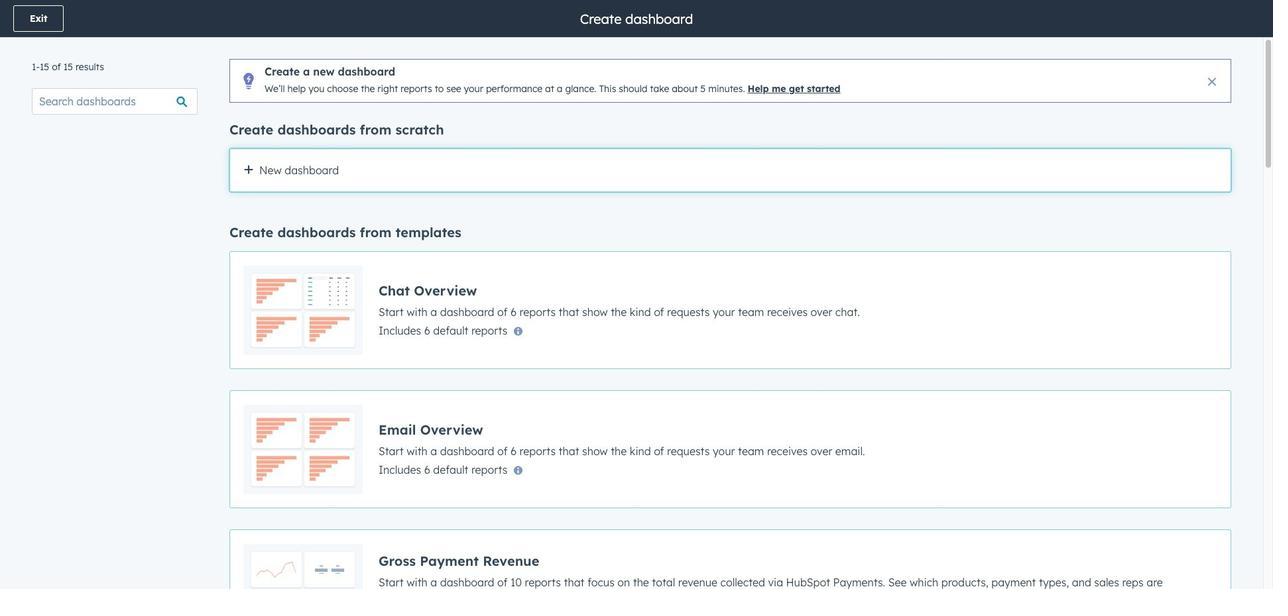 Task type: describe. For each thing, give the bounding box(es) containing it.
Search search field
[[32, 88, 198, 115]]

none checkbox email overview
[[229, 391, 1232, 509]]

chat overview image
[[243, 265, 363, 355]]

gross payment revenue image
[[243, 544, 363, 590]]

page section element
[[0, 0, 1273, 37]]



Task type: locate. For each thing, give the bounding box(es) containing it.
none checkbox chat overview
[[229, 251, 1232, 369]]

email overview image
[[243, 405, 363, 495]]

None checkbox
[[229, 149, 1232, 192], [229, 251, 1232, 369], [229, 391, 1232, 509], [229, 149, 1232, 192]]

None checkbox
[[229, 530, 1232, 590]]



Task type: vqa. For each thing, say whether or not it's contained in the screenshot.
Close icon
no



